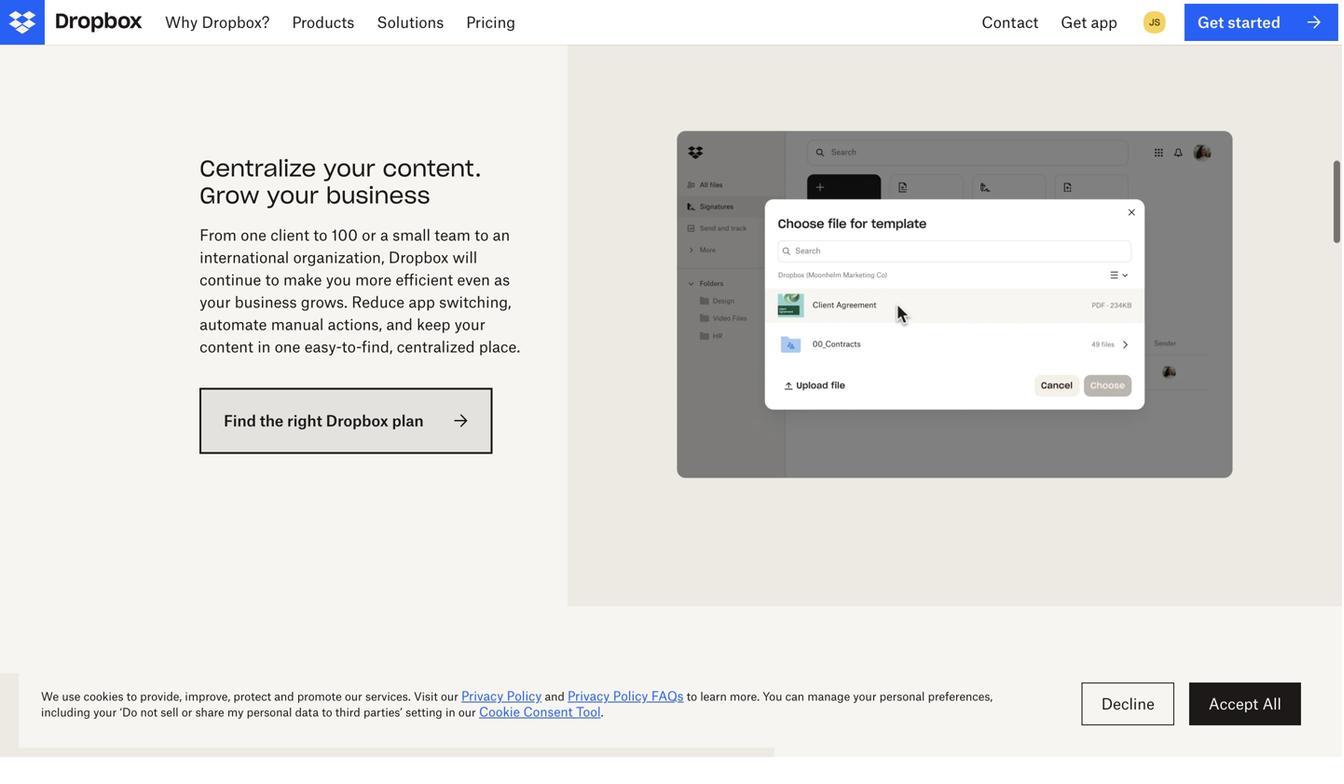Task type: describe. For each thing, give the bounding box(es) containing it.
app inside dropdown button
[[1091, 13, 1117, 31]]

more
[[355, 271, 392, 289]]

continue
[[200, 271, 261, 289]]

get app
[[1061, 13, 1117, 31]]

right
[[287, 412, 322, 430]]

or
[[362, 226, 376, 244]]

contact button
[[971, 0, 1050, 45]]

find
[[224, 412, 256, 430]]

the
[[260, 412, 284, 430]]

centralize
[[200, 154, 316, 183]]

plan
[[392, 412, 424, 430]]

why
[[165, 13, 198, 31]]

started
[[1228, 13, 1281, 31]]

grow
[[200, 181, 260, 210]]

contact
[[982, 13, 1039, 31]]

make
[[283, 271, 322, 289]]

centralize your content. grow your business
[[200, 154, 482, 210]]

image of capture playback video. image
[[45, 719, 730, 758]]

content
[[200, 338, 253, 356]]

centralized
[[397, 338, 475, 356]]

client
[[271, 226, 309, 244]]

solutions
[[377, 13, 444, 31]]

switching,
[[439, 293, 511, 311]]

automate
[[200, 315, 267, 333]]

as
[[494, 271, 510, 289]]

your up the client
[[267, 181, 319, 210]]

grows.
[[301, 293, 348, 311]]

an
[[493, 226, 510, 244]]

team
[[435, 226, 471, 244]]

dropbox?
[[202, 13, 270, 31]]

in
[[257, 338, 271, 356]]

pricing link
[[455, 0, 527, 45]]

business inside from one client to 100 or a small team to an international organization, dropbox will continue to make you more efficient even as your business grows. reduce app switching, automate manual actions, and keep your content in one easy-to-find, centralized place.
[[235, 293, 297, 311]]

to-
[[342, 338, 362, 356]]

actions,
[[328, 315, 382, 333]]

efficient
[[396, 271, 453, 289]]

get for get started
[[1198, 13, 1224, 31]]

get app button
[[1050, 0, 1129, 45]]

content.
[[383, 154, 482, 183]]



Task type: vqa. For each thing, say whether or not it's contained in the screenshot.
Collections at the top
no



Task type: locate. For each thing, give the bounding box(es) containing it.
your down switching,
[[454, 315, 485, 333]]

dropbox up 'efficient'
[[389, 248, 449, 266]]

get inside dropdown button
[[1061, 13, 1087, 31]]

js button
[[1140, 7, 1170, 37]]

0 horizontal spatial app
[[409, 293, 435, 311]]

app inside from one client to 100 or a small team to an international organization, dropbox will continue to make you more efficient even as your business grows. reduce app switching, automate manual actions, and keep your content in one easy-to-find, centralized place.
[[409, 293, 435, 311]]

from
[[200, 226, 237, 244]]

international
[[200, 248, 289, 266]]

to
[[313, 226, 327, 244], [475, 226, 489, 244], [265, 271, 279, 289]]

a
[[380, 226, 388, 244]]

business up manual
[[235, 293, 297, 311]]

100
[[331, 226, 358, 244]]

find the right dropbox plan
[[224, 412, 424, 430]]

to left make
[[265, 271, 279, 289]]

1 vertical spatial one
[[275, 338, 300, 356]]

to left an on the left of the page
[[475, 226, 489, 244]]

2 horizontal spatial to
[[475, 226, 489, 244]]

business
[[326, 181, 430, 210], [235, 293, 297, 311]]

your
[[323, 154, 375, 183], [267, 181, 319, 210], [200, 293, 231, 311], [454, 315, 485, 333]]

dropbox
[[389, 248, 449, 266], [326, 412, 388, 430]]

1 horizontal spatial get
[[1198, 13, 1224, 31]]

your down continue
[[200, 293, 231, 311]]

0 vertical spatial app
[[1091, 13, 1117, 31]]

keep
[[417, 315, 450, 333]]

0 horizontal spatial business
[[235, 293, 297, 311]]

solutions button
[[366, 0, 455, 45]]

0 vertical spatial one
[[241, 226, 266, 244]]

organization,
[[293, 248, 385, 266]]

0 horizontal spatial get
[[1061, 13, 1087, 31]]

easy-
[[304, 338, 342, 356]]

manual
[[271, 315, 324, 333]]

to left 100
[[313, 226, 327, 244]]

1 vertical spatial business
[[235, 293, 297, 311]]

find,
[[362, 338, 393, 356]]

even
[[457, 271, 490, 289]]

place.
[[479, 338, 520, 356]]

pricing
[[466, 13, 515, 31]]

0 horizontal spatial one
[[241, 226, 266, 244]]

will
[[453, 248, 477, 266]]

get for get app
[[1061, 13, 1087, 31]]

why dropbox? button
[[154, 0, 281, 45]]

products button
[[281, 0, 366, 45]]

reduce
[[352, 293, 405, 311]]

0 vertical spatial business
[[326, 181, 430, 210]]

business up a
[[326, 181, 430, 210]]

get
[[1198, 13, 1224, 31], [1061, 13, 1087, 31]]

why dropbox?
[[165, 13, 270, 31]]

0 vertical spatial dropbox
[[389, 248, 449, 266]]

1 horizontal spatial business
[[326, 181, 430, 210]]

products
[[292, 13, 354, 31]]

image of document being uploaded and selected as a template for quick access. image
[[613, 48, 1297, 562]]

1 horizontal spatial to
[[313, 226, 327, 244]]

1 horizontal spatial app
[[1091, 13, 1117, 31]]

get right contact
[[1061, 13, 1087, 31]]

app down 'efficient'
[[409, 293, 435, 311]]

dropbox left plan at the bottom left of page
[[326, 412, 388, 430]]

find the right dropbox plan link
[[200, 388, 493, 454]]

app
[[1091, 13, 1117, 31], [409, 293, 435, 311]]

1 vertical spatial app
[[409, 293, 435, 311]]

get started link
[[1185, 4, 1338, 41]]

business inside centralize your content. grow your business
[[326, 181, 430, 210]]

1 horizontal spatial one
[[275, 338, 300, 356]]

one right the in
[[275, 338, 300, 356]]

from one client to 100 or a small team to an international organization, dropbox will continue to make you more efficient even as your business grows. reduce app switching, automate manual actions, and keep your content in one easy-to-find, centralized place.
[[200, 226, 520, 356]]

0 horizontal spatial to
[[265, 271, 279, 289]]

js
[[1149, 16, 1160, 28]]

get left the started
[[1198, 13, 1224, 31]]

one up the international
[[241, 226, 266, 244]]

1 vertical spatial dropbox
[[326, 412, 388, 430]]

you
[[326, 271, 351, 289]]

your up 100
[[323, 154, 375, 183]]

get started
[[1198, 13, 1281, 31]]

small
[[393, 226, 431, 244]]

dropbox inside from one client to 100 or a small team to an international organization, dropbox will continue to make you more efficient even as your business grows. reduce app switching, automate manual actions, and keep your content in one easy-to-find, centralized place.
[[389, 248, 449, 266]]

app left js on the top right of the page
[[1091, 13, 1117, 31]]

and
[[386, 315, 413, 333]]

one
[[241, 226, 266, 244], [275, 338, 300, 356]]



